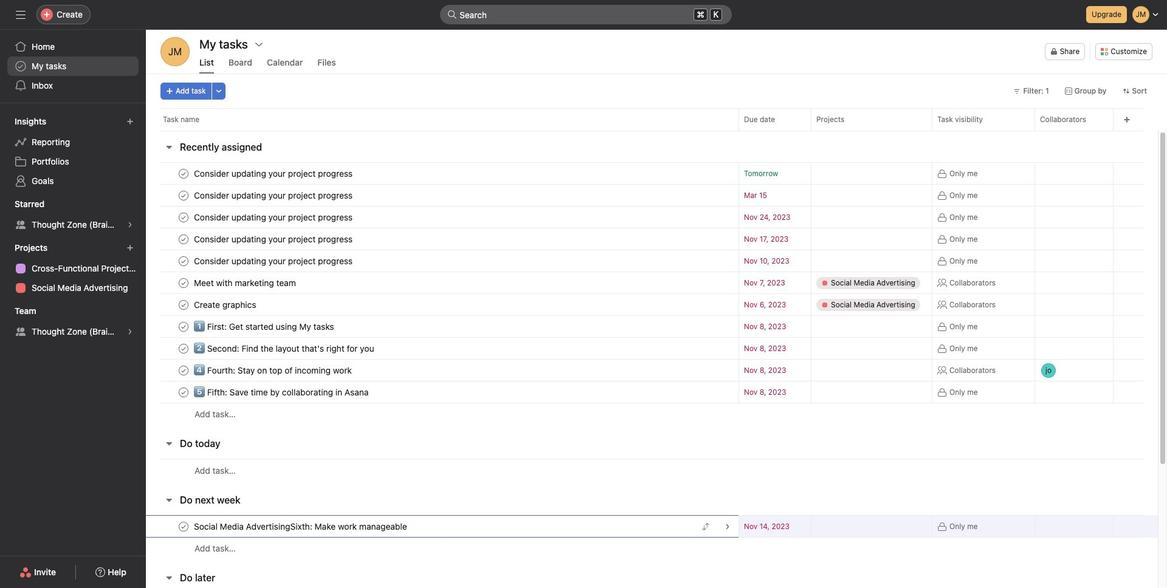Task type: describe. For each thing, give the bounding box(es) containing it.
insights element
[[0, 111, 146, 193]]

consider updating your project progress cell for third linked projects for consider updating your project progress 'cell'
[[146, 206, 739, 229]]

view profile settings image
[[161, 37, 190, 66]]

task name text field for create graphics cell
[[192, 299, 260, 311]]

see details, thought zone (brainstorm space) image
[[127, 328, 134, 336]]

task name text field for third linked projects for consider updating your project progress 'cell' 'consider updating your project progress' cell
[[192, 211, 356, 224]]

add collaborators image
[[1095, 522, 1105, 532]]

mark complete checkbox for task name text box in 4️⃣ fourth: stay on top of incoming work cell
[[176, 363, 191, 378]]

task name text field for 'consider updating your project progress' cell corresponding to second linked projects for consider updating your project progress 'cell' from the bottom of the header recently assigned tree grid
[[192, 233, 356, 245]]

prominent image
[[448, 10, 457, 19]]

more actions image
[[215, 88, 222, 95]]

2️⃣ second: find the layout that's right for you cell
[[146, 338, 739, 360]]

task name text field for 2️⃣ second: find the layout that's right for you cell
[[192, 343, 378, 355]]

2 linked projects for consider updating your project progress cell from the top
[[811, 184, 933, 207]]

move tasks between sections image
[[702, 523, 710, 531]]

create graphics cell
[[146, 294, 739, 316]]

1 collapse task list for this group image from the top
[[164, 496, 174, 505]]

projects element
[[0, 237, 146, 300]]

consider updating your project progress cell for fourth linked projects for consider updating your project progress 'cell' from the bottom
[[146, 184, 739, 207]]

task name text field for mark complete icon inside the 4️⃣ fourth: stay on top of incoming work cell
[[192, 365, 356, 377]]

task name text field for 1️⃣ first: get started using my tasks cell
[[192, 321, 338, 333]]

4 linked projects for consider updating your project progress cell from the top
[[811, 228, 933, 251]]

mark complete image for 'consider updating your project progress' cell corresponding to second linked projects for consider updating your project progress 'cell' from the bottom of the header recently assigned tree grid
[[176, 232, 191, 247]]

mark complete image for 'consider updating your project progress' cell associated with fourth linked projects for consider updating your project progress 'cell' from the bottom
[[176, 188, 191, 203]]

see details, thought zone (brainstorm space) image
[[127, 221, 134, 229]]

mark complete checkbox for task name text field inside the create graphics cell
[[176, 298, 191, 312]]

mark complete checkbox for 1st linked projects for consider updating your project progress 'cell' 'consider updating your project progress' cell task name text field
[[176, 166, 191, 181]]

consider updating your project progress cell for 1st linked projects for consider updating your project progress 'cell'
[[146, 162, 739, 185]]

linked projects for 4️⃣ fourth: stay on top of incoming work cell
[[811, 359, 933, 382]]

show options image
[[254, 40, 264, 49]]

Search tasks, projects, and more text field
[[440, 5, 732, 24]]

task name text field for 'consider updating your project progress' cell associated with fourth linked projects for consider updating your project progress 'cell' from the bottom's mark complete icon
[[192, 189, 356, 202]]

mark complete checkbox for task name text box within 'consider updating your project progress' cell
[[176, 188, 191, 203]]

mark complete checkbox for task name text field in the 2️⃣ second: find the layout that's right for you cell
[[176, 341, 191, 356]]

mark complete image for task name text field within the the meet with marketing team cell
[[176, 276, 191, 290]]

3 linked projects for consider updating your project progress cell from the top
[[811, 206, 933, 229]]

starred element
[[0, 193, 146, 237]]

mark complete checkbox for task name text field inside the the sixth: make work manageable cell
[[176, 520, 191, 534]]

1 linked projects for consider updating your project progress cell from the top
[[811, 162, 933, 185]]

5 linked projects for consider updating your project progress cell from the top
[[811, 250, 933, 272]]

linked projects for 2️⃣ second: find the layout that's right for you cell
[[811, 338, 933, 360]]

task name text field for 1st linked projects for consider updating your project progress 'cell' 'consider updating your project progress' cell
[[192, 168, 356, 180]]

teams element
[[0, 300, 146, 344]]

mark complete checkbox for task name text field inside the 1️⃣ first: get started using my tasks cell
[[176, 320, 191, 334]]

2 collapse task list for this group image from the top
[[164, 439, 174, 449]]

mark complete image for 4️⃣ fourth: stay on top of incoming work cell
[[176, 363, 191, 378]]

add field image
[[1124, 116, 1131, 123]]



Task type: locate. For each thing, give the bounding box(es) containing it.
task name text field inside the sixth: make work manageable cell
[[192, 521, 411, 533]]

header do next week tree grid
[[146, 516, 1159, 560]]

4 task name text field from the top
[[192, 255, 356, 267]]

0 vertical spatial collapse task list for this group image
[[164, 496, 174, 505]]

task name text field inside 'consider updating your project progress' cell
[[192, 189, 356, 202]]

mark complete image
[[176, 188, 191, 203], [176, 210, 191, 225], [176, 232, 191, 247], [176, 254, 191, 269], [176, 341, 191, 356], [176, 363, 191, 378], [176, 520, 191, 534]]

3 mark complete checkbox from the top
[[176, 210, 191, 225]]

1 mark complete image from the top
[[176, 166, 191, 181]]

mark complete image for third linked projects for consider updating your project progress 'cell' 'consider updating your project progress' cell
[[176, 210, 191, 225]]

mark complete image for task name text field inside 5️⃣ fifth: save time by collaborating in asana cell
[[176, 385, 191, 400]]

1 vertical spatial task name text field
[[192, 365, 356, 377]]

new insights image
[[127, 118, 134, 125]]

5 mark complete image from the top
[[176, 385, 191, 400]]

mark complete image for first linked projects for consider updating your project progress 'cell' from the bottom of the header recently assigned tree grid 'consider updating your project progress' cell
[[176, 254, 191, 269]]

mark complete image inside 1️⃣ first: get started using my tasks cell
[[176, 320, 191, 334]]

1️⃣ first: get started using my tasks cell
[[146, 316, 739, 338]]

1 mark complete checkbox from the top
[[176, 232, 191, 247]]

3 mark complete image from the top
[[176, 232, 191, 247]]

mark complete checkbox inside 5️⃣ fifth: save time by collaborating in asana cell
[[176, 385, 191, 400]]

sixth: make work manageable cell
[[146, 516, 739, 538]]

mark complete checkbox inside the meet with marketing team cell
[[176, 276, 191, 290]]

hide sidebar image
[[16, 10, 26, 19]]

mark complete image
[[176, 166, 191, 181], [176, 276, 191, 290], [176, 298, 191, 312], [176, 320, 191, 334], [176, 385, 191, 400]]

header recently assigned tree grid
[[146, 162, 1159, 426]]

6 task name text field from the top
[[192, 299, 260, 311]]

mark complete checkbox for task name text field for 'consider updating your project progress' cell corresponding to second linked projects for consider updating your project progress 'cell' from the bottom of the header recently assigned tree grid
[[176, 232, 191, 247]]

mark complete image for the sixth: make work manageable cell
[[176, 520, 191, 534]]

0 vertical spatial task name text field
[[192, 189, 356, 202]]

1 consider updating your project progress cell from the top
[[146, 162, 739, 185]]

task name text field inside 1️⃣ first: get started using my tasks cell
[[192, 321, 338, 333]]

mark complete image inside 5️⃣ fifth: save time by collaborating in asana cell
[[176, 385, 191, 400]]

2 mark complete checkbox from the top
[[176, 254, 191, 269]]

collapse task list for this group image
[[164, 496, 174, 505], [164, 574, 174, 583]]

4 mark complete image from the top
[[176, 320, 191, 334]]

task name text field for the sixth: make work manageable cell
[[192, 521, 411, 533]]

task name text field for first linked projects for consider updating your project progress 'cell' from the bottom of the header recently assigned tree grid 'consider updating your project progress' cell
[[192, 255, 356, 267]]

7 mark complete image from the top
[[176, 520, 191, 534]]

10 task name text field from the top
[[192, 521, 411, 533]]

collapse task list for this group image
[[164, 142, 174, 152], [164, 439, 174, 449]]

1 task name text field from the top
[[192, 168, 356, 180]]

mark complete image inside 4️⃣ fourth: stay on top of incoming work cell
[[176, 363, 191, 378]]

Task name text field
[[192, 189, 356, 202], [192, 365, 356, 377]]

new project or portfolio image
[[127, 244, 134, 252]]

details image
[[724, 523, 732, 531]]

4️⃣ fourth: stay on top of incoming work cell
[[146, 359, 739, 382]]

2 collapse task list for this group image from the top
[[164, 574, 174, 583]]

2 mark complete checkbox from the top
[[176, 188, 191, 203]]

mark complete image for 2️⃣ second: find the layout that's right for you cell
[[176, 341, 191, 356]]

mark complete checkbox for task name text field within the the meet with marketing team cell
[[176, 276, 191, 290]]

task name text field inside create graphics cell
[[192, 299, 260, 311]]

mark complete image inside create graphics cell
[[176, 298, 191, 312]]

mark complete checkbox inside create graphics cell
[[176, 298, 191, 312]]

mark complete image inside 'consider updating your project progress' cell
[[176, 166, 191, 181]]

task name text field for 5️⃣ fifth: save time by collaborating in asana cell
[[192, 387, 372, 399]]

Mark complete checkbox
[[176, 166, 191, 181], [176, 188, 191, 203], [176, 210, 191, 225], [176, 298, 191, 312], [176, 363, 191, 378], [176, 520, 191, 534]]

9 task name text field from the top
[[192, 387, 372, 399]]

mark complete checkbox inside 4️⃣ fourth: stay on top of incoming work cell
[[176, 363, 191, 378]]

mark complete image inside the meet with marketing team cell
[[176, 276, 191, 290]]

2 consider updating your project progress cell from the top
[[146, 184, 739, 207]]

1 mark complete image from the top
[[176, 188, 191, 203]]

task name text field inside the meet with marketing team cell
[[192, 277, 300, 289]]

mark complete image for task name text field inside the 1️⃣ first: get started using my tasks cell
[[176, 320, 191, 334]]

mark complete checkbox for task name text field associated with third linked projects for consider updating your project progress 'cell' 'consider updating your project progress' cell
[[176, 210, 191, 225]]

3 mark complete image from the top
[[176, 298, 191, 312]]

mark complete checkbox inside 2️⃣ second: find the layout that's right for you cell
[[176, 341, 191, 356]]

3 task name text field from the top
[[192, 233, 356, 245]]

3 consider updating your project progress cell from the top
[[146, 206, 739, 229]]

2 task name text field from the top
[[192, 211, 356, 224]]

0 vertical spatial collapse task list for this group image
[[164, 142, 174, 152]]

linked projects for consider updating your project progress cell
[[811, 162, 933, 185], [811, 184, 933, 207], [811, 206, 933, 229], [811, 228, 933, 251], [811, 250, 933, 272]]

task name text field inside 4️⃣ fourth: stay on top of incoming work cell
[[192, 365, 356, 377]]

4 consider updating your project progress cell from the top
[[146, 228, 739, 251]]

Mark complete checkbox
[[176, 232, 191, 247], [176, 254, 191, 269], [176, 276, 191, 290], [176, 320, 191, 334], [176, 341, 191, 356], [176, 385, 191, 400]]

consider updating your project progress cell
[[146, 162, 739, 185], [146, 184, 739, 207], [146, 206, 739, 229], [146, 228, 739, 251], [146, 250, 739, 272]]

6 mark complete checkbox from the top
[[176, 385, 191, 400]]

meet with marketing team cell
[[146, 272, 739, 294]]

8 task name text field from the top
[[192, 343, 378, 355]]

1 vertical spatial collapse task list for this group image
[[164, 439, 174, 449]]

2 mark complete image from the top
[[176, 276, 191, 290]]

4 mark complete image from the top
[[176, 254, 191, 269]]

2 task name text field from the top
[[192, 365, 356, 377]]

4 mark complete checkbox from the top
[[176, 298, 191, 312]]

7 task name text field from the top
[[192, 321, 338, 333]]

6 mark complete checkbox from the top
[[176, 520, 191, 534]]

Task name text field
[[192, 168, 356, 180], [192, 211, 356, 224], [192, 233, 356, 245], [192, 255, 356, 267], [192, 277, 300, 289], [192, 299, 260, 311], [192, 321, 338, 333], [192, 343, 378, 355], [192, 387, 372, 399], [192, 521, 411, 533]]

mark complete checkbox for task name text field inside 5️⃣ fifth: save time by collaborating in asana cell
[[176, 385, 191, 400]]

task name text field inside 2️⃣ second: find the layout that's right for you cell
[[192, 343, 378, 355]]

row
[[146, 108, 1168, 131], [161, 130, 1144, 131], [146, 162, 1159, 185], [146, 184, 1159, 207], [146, 206, 1159, 229], [146, 228, 1159, 251], [146, 250, 1159, 272], [146, 272, 1159, 294], [146, 294, 1159, 316], [146, 316, 1159, 338], [146, 338, 1159, 360], [146, 359, 1159, 383], [146, 381, 1159, 404], [146, 403, 1159, 426], [146, 459, 1159, 482], [146, 516, 1159, 538], [146, 538, 1159, 560]]

1 task name text field from the top
[[192, 189, 356, 202]]

linked projects for 5️⃣ fifth: save time by collaborating in asana cell
[[811, 381, 933, 404]]

5 mark complete image from the top
[[176, 341, 191, 356]]

consider updating your project progress cell for second linked projects for consider updating your project progress 'cell' from the bottom of the header recently assigned tree grid
[[146, 228, 739, 251]]

consider updating your project progress cell for first linked projects for consider updating your project progress 'cell' from the bottom of the header recently assigned tree grid
[[146, 250, 739, 272]]

5 mark complete checkbox from the top
[[176, 363, 191, 378]]

mark complete checkbox inside 1️⃣ first: get started using my tasks cell
[[176, 320, 191, 334]]

task name text field for the meet with marketing team cell
[[192, 277, 300, 289]]

1 vertical spatial collapse task list for this group image
[[164, 574, 174, 583]]

5 mark complete checkbox from the top
[[176, 341, 191, 356]]

5 consider updating your project progress cell from the top
[[146, 250, 739, 272]]

4 mark complete checkbox from the top
[[176, 320, 191, 334]]

6 mark complete image from the top
[[176, 363, 191, 378]]

1 collapse task list for this group image from the top
[[164, 142, 174, 152]]

global element
[[0, 30, 146, 103]]

mark complete image inside 2️⃣ second: find the layout that's right for you cell
[[176, 341, 191, 356]]

2 mark complete image from the top
[[176, 210, 191, 225]]

3 mark complete checkbox from the top
[[176, 276, 191, 290]]

task name text field inside 5️⃣ fifth: save time by collaborating in asana cell
[[192, 387, 372, 399]]

mark complete checkbox for task name text field corresponding to first linked projects for consider updating your project progress 'cell' from the bottom of the header recently assigned tree grid 'consider updating your project progress' cell
[[176, 254, 191, 269]]

mark complete checkbox inside the sixth: make work manageable cell
[[176, 520, 191, 534]]

5 task name text field from the top
[[192, 277, 300, 289]]

mark complete image for 1st linked projects for consider updating your project progress 'cell' 'consider updating your project progress' cell task name text field
[[176, 166, 191, 181]]

mark complete image for task name text field inside the create graphics cell
[[176, 298, 191, 312]]

linked projects for 1️⃣ first: get started using my tasks cell
[[811, 316, 933, 338]]

1 mark complete checkbox from the top
[[176, 166, 191, 181]]

5️⃣ fifth: save time by collaborating in asana cell
[[146, 381, 739, 404]]

None field
[[440, 5, 732, 24]]



Task type: vqa. For each thing, say whether or not it's contained in the screenshot.
seventh Mark complete option from the top of the Header Recently assigned tree grid
yes



